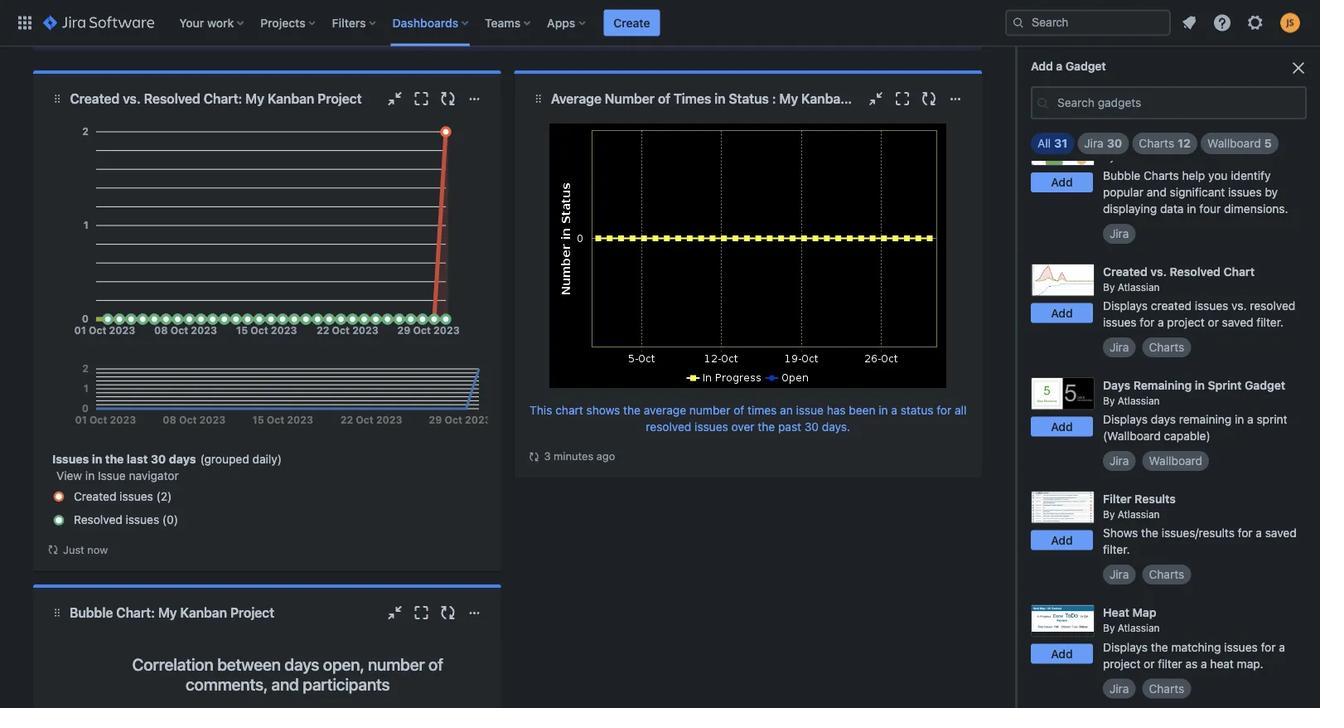 Task type: vqa. For each thing, say whether or not it's contained in the screenshot.
the top Board
no



Task type: describe. For each thing, give the bounding box(es) containing it.
average
[[551, 91, 602, 107]]

project inside the heat map by atlassian displays the matching issues for a project or filter as a heat map.
[[1103, 657, 1141, 670]]

by inside by atlassian displays the average number of days resolved issues have spent in status.
[[1103, 37, 1115, 49]]

minimize created vs. resolved chart: my kanban project image
[[385, 89, 405, 109]]

created vs. resolved chart image
[[1031, 263, 1095, 296]]

add button for bubble chart
[[1031, 173, 1094, 192]]

a inside days remaining in sprint gadget by atlassian displays days remaining in a sprint (wallboard capable)
[[1248, 413, 1254, 426]]

shows
[[1103, 526, 1139, 540]]

filters button
[[327, 10, 383, 36]]

days
[[1103, 378, 1131, 392]]

projects button
[[256, 10, 322, 36]]

daily)
[[252, 452, 282, 466]]

1 horizontal spatial project
[[318, 91, 362, 107]]

issues left (0)
[[126, 513, 159, 526]]

add a gadget
[[1031, 59, 1107, 73]]

maximize bubble chart: my kanban project image
[[412, 603, 432, 623]]

created vs. resolved chart by atlassian displays created issues vs. resolved issues for a project or saved filter.
[[1103, 264, 1296, 329]]

shows
[[587, 403, 620, 417]]

as
[[1186, 657, 1198, 670]]

(wallboard
[[1103, 429, 1161, 443]]

open,
[[323, 654, 364, 673]]

chart inside bubble chart by atlassian bubble charts help you identify popular and significant issues by displaying data in four dimensions.
[[1146, 134, 1177, 148]]

0 horizontal spatial gadget
[[1066, 59, 1107, 73]]

filter results by atlassian shows the issues/results for a saved filter.
[[1103, 492, 1297, 557]]

just now
[[63, 543, 108, 555]]

between
[[217, 654, 281, 673]]

0 vertical spatial 30
[[1107, 136, 1123, 150]]

have
[[1189, 71, 1214, 85]]

changes
[[304, 22, 351, 36]]

filter
[[1103, 492, 1132, 505]]

an arrow curved in a circular way on the button that refreshes the dashboard image for created vs. resolved chart: my kanban project
[[46, 543, 60, 556]]

issues/results
[[1162, 526, 1235, 540]]

you
[[80, 22, 99, 36]]

spent
[[1217, 71, 1247, 85]]

your
[[179, 16, 204, 29]]

issues up the days
[[1103, 315, 1137, 329]]

add button for days remaining in sprint gadget
[[1031, 417, 1094, 436]]

primary element
[[10, 0, 1006, 46]]

teams
[[485, 16, 521, 29]]

popular
[[1103, 185, 1144, 199]]

for inside created vs. resolved chart by atlassian displays created issues vs. resolved issues for a project or saved filter.
[[1140, 315, 1155, 329]]

settings image
[[1246, 13, 1266, 33]]

issue
[[796, 403, 824, 417]]

number inside correlation between days open, number of comments, and participants
[[368, 654, 425, 673]]

four
[[1200, 202, 1221, 215]]

or inside the heat map by atlassian displays the matching issues for a project or filter as a heat map.
[[1144, 657, 1155, 670]]

heat
[[1211, 657, 1234, 670]]

vs. for created vs. resolved chart: my kanban project
[[123, 91, 141, 107]]

add for days remaining in sprint gadget
[[1051, 419, 1073, 433]]

add for created vs. resolved chart
[[1051, 306, 1073, 319]]

help
[[1183, 169, 1206, 182]]

all 31
[[1038, 136, 1068, 150]]

2 horizontal spatial project
[[852, 91, 896, 107]]

times
[[748, 403, 777, 417]]

an
[[780, 403, 793, 417]]

add button for filter results
[[1031, 530, 1094, 550]]

heat map by atlassian displays the matching issues for a project or filter as a heat map.
[[1103, 605, 1286, 670]]

dimensions.
[[1225, 202, 1289, 215]]

days.
[[822, 420, 851, 434]]

0 horizontal spatial chart:
[[116, 605, 155, 620]]

2 horizontal spatial kanban
[[802, 91, 849, 107]]

the inside the heat map by atlassian displays the matching issues for a project or filter as a heat map.
[[1151, 640, 1169, 654]]

by atlassian displays the average number of days resolved issues have spent in status.
[[1103, 37, 1301, 85]]

this
[[530, 403, 553, 417]]

minimize average number of times in status : my kanban project image
[[866, 89, 886, 109]]

maximize created vs. resolved chart: my kanban project image
[[412, 89, 432, 109]]

charts up remaining
[[1149, 340, 1185, 354]]

jira right 31
[[1085, 136, 1104, 150]]

your
[[213, 22, 237, 36]]

the inside by atlassian displays the average number of days resolved issues have spent in status.
[[1151, 55, 1169, 69]]

issues right created
[[1195, 299, 1229, 313]]

undefined generated chart image image
[[550, 124, 947, 388]]

ago
[[597, 450, 615, 462]]

for inside the heat map by atlassian displays the matching issues for a project or filter as a heat map.
[[1261, 640, 1276, 654]]

displays inside created vs. resolved chart by atlassian displays created issues vs. resolved issues for a project or saved filter.
[[1103, 299, 1148, 313]]

number for times
[[690, 403, 731, 417]]

the down times
[[758, 420, 775, 434]]

been
[[849, 403, 876, 417]]

30 inside the this chart shows the average number of times an issue has been in a status for all resolved issues over the past 30 days.
[[805, 420, 819, 434]]

(2)
[[156, 489, 172, 503]]

the inside the issues in the last 30 days (grouped daily) view in issue navigator
[[105, 452, 124, 466]]

chart
[[556, 403, 584, 417]]

of left times
[[658, 91, 671, 107]]

add for by atlassian
[[1051, 62, 1073, 75]]

comments,
[[186, 674, 268, 693]]

matching
[[1172, 640, 1222, 654]]

issues up "resolved issues (0)"
[[120, 489, 153, 503]]

minutes
[[554, 450, 594, 462]]

issue
[[98, 469, 126, 482]]

days inside days remaining in sprint gadget by atlassian displays days remaining in a sprint (wallboard capable)
[[1151, 413, 1176, 426]]

Search field
[[1006, 10, 1171, 36]]

or inside created vs. resolved chart by atlassian displays created issues vs. resolved issues for a project or saved filter.
[[1208, 315, 1219, 329]]

atlassian inside by atlassian displays the average number of days resolved issues have spent in status.
[[1118, 37, 1160, 49]]

last
[[127, 452, 148, 466]]

atlassian inside bubble chart by atlassian bubble charts help you identify popular and significant issues by displaying data in four dimensions.
[[1118, 151, 1160, 163]]

filter. inside created vs. resolved chart by atlassian displays created issues vs. resolved issues for a project or saved filter.
[[1257, 315, 1284, 329]]

:
[[772, 91, 776, 107]]

jira for days
[[1110, 454, 1130, 468]]

31
[[1055, 136, 1068, 150]]

issues inside by atlassian displays the average number of days resolved issues have spent in status.
[[1152, 71, 1186, 85]]

project inside created vs. resolved chart by atlassian displays created issues vs. resolved issues for a project or saved filter.
[[1168, 315, 1205, 329]]

issues inside bubble chart by atlassian bubble charts help you identify popular and significant issues by displaying data in four dimensions.
[[1229, 185, 1262, 199]]

wallboard for wallboard 5
[[1208, 136, 1262, 150]]

days remaining in sprint gadget by atlassian displays days remaining in a sprint (wallboard capable)
[[1103, 378, 1288, 443]]

participants
[[303, 674, 390, 693]]

resolved inside by atlassian displays the average number of days resolved issues have spent in status.
[[1103, 71, 1149, 85]]

average number of times in status : my kanban project
[[551, 91, 896, 107]]

are
[[103, 22, 120, 36]]

for inside the this chart shows the average number of times an issue has been in a status for all resolved issues over the past 30 days.
[[937, 403, 952, 417]]

charts down filter
[[1149, 681, 1185, 695]]

by
[[1266, 185, 1278, 199]]

of inside by atlassian displays the average number of days resolved issues have spent in status.
[[1262, 55, 1273, 69]]

vs. for created vs. resolved chart by atlassian displays created issues vs. resolved issues for a project or saved filter.
[[1151, 264, 1167, 278]]

more actions for bubble chart: my kanban project gadget image
[[465, 603, 485, 623]]

teams button
[[480, 10, 537, 36]]

1 horizontal spatial my
[[246, 91, 264, 107]]

map
[[1133, 605, 1157, 619]]

3
[[544, 450, 551, 462]]

add button for by atlassian
[[1031, 59, 1094, 79]]

view in issue navigator link
[[56, 467, 488, 484]]

displays inside days remaining in sprint gadget by atlassian displays days remaining in a sprint (wallboard capable)
[[1103, 413, 1148, 426]]

sprint
[[1208, 378, 1242, 392]]

currently
[[123, 22, 170, 36]]

bubble for bubble chart by atlassian bubble charts help you identify popular and significant issues by displaying data in four dimensions.
[[1103, 134, 1143, 148]]

dashboards
[[393, 16, 459, 29]]

your work button
[[174, 10, 251, 36]]

3 minutes ago
[[544, 450, 615, 462]]

wallboard 5
[[1208, 136, 1272, 150]]

bubble chart image
[[1031, 133, 1095, 166]]

by inside created vs. resolved chart by atlassian displays created issues vs. resolved issues for a project or saved filter.
[[1103, 281, 1115, 293]]

remaining
[[1180, 413, 1232, 426]]

apps
[[547, 16, 576, 29]]

this chart shows the average number of times an issue has been in a status for all resolved issues over the past 30 days.
[[530, 403, 967, 434]]

correlation between days open, number of comments, and participants
[[132, 654, 444, 693]]

a inside the this chart shows the average number of times an issue has been in a status for all resolved issues over the past 30 days.
[[892, 403, 898, 417]]

average for shows
[[644, 403, 687, 417]]

Search gadgets field
[[1053, 88, 1306, 118]]

by inside bubble chart by atlassian bubble charts help you identify popular and significant issues by displaying data in four dimensions.
[[1103, 151, 1115, 163]]

charts 12
[[1139, 136, 1191, 150]]

status.
[[1263, 71, 1299, 85]]

atlassian inside filter results by atlassian shows the issues/results for a saved filter.
[[1118, 509, 1160, 520]]

all
[[1038, 136, 1051, 150]]

close icon image
[[1289, 58, 1309, 78]]

1 vertical spatial bubble
[[1103, 169, 1141, 182]]

displaying
[[1103, 202, 1158, 215]]

times
[[674, 91, 712, 107]]

filter results image
[[1031, 491, 1095, 524]]

correlation
[[132, 654, 214, 673]]



Task type: locate. For each thing, give the bounding box(es) containing it.
0 vertical spatial resolved
[[1103, 71, 1149, 85]]

chart down dimensions.
[[1224, 264, 1255, 278]]

editing
[[174, 22, 210, 36]]

average for displays
[[1172, 55, 1214, 69]]

issues down identify
[[1229, 185, 1262, 199]]

average time in status image
[[1031, 20, 1095, 52]]

in inside the this chart shows the average number of times an issue has been in a status for all resolved issues over the past 30 days.
[[879, 403, 888, 417]]

1 horizontal spatial or
[[1208, 315, 1219, 329]]

displays down search field
[[1103, 55, 1148, 69]]

1 horizontal spatial an arrow curved in a circular way on the button that refreshes the dashboard image
[[528, 450, 541, 463]]

for up map.
[[1261, 640, 1276, 654]]

jira down 'heat'
[[1110, 681, 1130, 695]]

you are currently editing your dashboard. changes will be saved automatically.
[[80, 22, 499, 36]]

atlassian down the results
[[1118, 509, 1160, 520]]

and up data on the top
[[1147, 185, 1167, 199]]

1 vertical spatial chart:
[[116, 605, 155, 620]]

resolved for chart
[[1170, 264, 1221, 278]]

0 horizontal spatial kanban
[[180, 605, 227, 620]]

create
[[614, 16, 650, 29]]

and down "between"
[[272, 674, 299, 693]]

1 horizontal spatial resolved
[[144, 91, 200, 107]]

identify
[[1231, 169, 1271, 182]]

or left filter
[[1144, 657, 1155, 670]]

jira up the days
[[1110, 340, 1130, 354]]

2 vertical spatial number
[[368, 654, 425, 673]]

1 vertical spatial or
[[1144, 657, 1155, 670]]

issues
[[52, 452, 89, 466]]

created for created vs. resolved chart: my kanban project
[[70, 91, 120, 107]]

saved right issues/results
[[1266, 526, 1297, 540]]

minimize bubble chart: my kanban project image
[[385, 603, 405, 623]]

number up spent
[[1218, 55, 1259, 69]]

will
[[354, 22, 371, 36]]

2 vertical spatial vs.
[[1232, 299, 1247, 313]]

view
[[56, 469, 82, 482]]

0 vertical spatial and
[[1147, 185, 1167, 199]]

0 vertical spatial average
[[1172, 55, 1214, 69]]

jira 30
[[1085, 136, 1123, 150]]

number
[[605, 91, 655, 107]]

average number of times in status : my kanban project region
[[528, 124, 969, 465]]

2 vertical spatial resolved
[[74, 513, 123, 526]]

1 horizontal spatial and
[[1147, 185, 1167, 199]]

days left open,
[[285, 654, 319, 673]]

atlassian inside created vs. resolved chart by atlassian displays created issues vs. resolved issues for a project or saved filter.
[[1118, 281, 1160, 293]]

number inside the this chart shows the average number of times an issue has been in a status for all resolved issues over the past 30 days.
[[690, 403, 731, 417]]

created down issue
[[74, 489, 116, 503]]

days up capable)
[[1151, 413, 1176, 426]]

automatically.
[[426, 22, 499, 36]]

1 horizontal spatial project
[[1168, 315, 1205, 329]]

created inside created vs. resolved chart by atlassian displays created issues vs. resolved issues for a project or saved filter.
[[1103, 264, 1148, 278]]

1 by from the top
[[1103, 37, 1115, 49]]

now
[[87, 543, 108, 555]]

charts up charts 12
[[1149, 96, 1185, 110]]

work
[[207, 16, 234, 29]]

5 by from the top
[[1103, 509, 1115, 520]]

5 atlassian from the top
[[1118, 509, 1160, 520]]

created inside region
[[74, 489, 116, 503]]

charts
[[1149, 96, 1185, 110], [1139, 136, 1175, 150], [1144, 169, 1180, 182], [1149, 340, 1185, 354], [1149, 568, 1185, 581], [1149, 681, 1185, 695]]

saved right the be on the top left of the page
[[391, 22, 423, 36]]

filters
[[332, 16, 366, 29]]

0 vertical spatial saved
[[391, 22, 423, 36]]

charts up map
[[1149, 568, 1185, 581]]

by inside the heat map by atlassian displays the matching issues for a project or filter as a heat map.
[[1103, 622, 1115, 634]]

3 by from the top
[[1103, 281, 1115, 293]]

by inside filter results by atlassian shows the issues/results for a saved filter.
[[1103, 509, 1115, 520]]

jira for heat
[[1110, 681, 1130, 695]]

my up "correlation"
[[158, 605, 177, 620]]

0 horizontal spatial vs.
[[123, 91, 141, 107]]

displays down 'heat'
[[1103, 640, 1148, 654]]

1 add button from the top
[[1031, 59, 1094, 79]]

my
[[246, 91, 264, 107], [780, 91, 799, 107], [158, 605, 177, 620]]

1 horizontal spatial 30
[[805, 420, 819, 434]]

saved
[[391, 22, 423, 36], [1223, 315, 1254, 329], [1266, 526, 1297, 540]]

average up have in the top of the page
[[1172, 55, 1214, 69]]

1 vertical spatial and
[[272, 674, 299, 693]]

0 horizontal spatial average
[[644, 403, 687, 417]]

0 vertical spatial vs.
[[123, 91, 141, 107]]

more actions for created vs. resolved chart: my kanban project gadget image
[[465, 89, 485, 109]]

heat map image
[[1031, 605, 1095, 637]]

vs. up created
[[1151, 264, 1167, 278]]

atlassian
[[1118, 37, 1160, 49], [1118, 151, 1160, 163], [1118, 281, 1160, 293], [1118, 395, 1160, 407], [1118, 509, 1160, 520], [1118, 622, 1160, 634]]

0 horizontal spatial project
[[230, 605, 275, 620]]

kanban
[[268, 91, 315, 107], [802, 91, 849, 107], [180, 605, 227, 620]]

atlassian down the days
[[1118, 395, 1160, 407]]

jira for created
[[1110, 340, 1130, 354]]

2 vertical spatial bubble
[[70, 605, 113, 620]]

status
[[901, 403, 934, 417]]

2 horizontal spatial 30
[[1107, 136, 1123, 150]]

atlassian inside the heat map by atlassian displays the matching issues for a project or filter as a heat map.
[[1118, 622, 1160, 634]]

displays inside the heat map by atlassian displays the matching issues for a project or filter as a heat map.
[[1103, 640, 1148, 654]]

project left filter
[[1103, 657, 1141, 670]]

add button down the created vs. resolved chart 'image'
[[1031, 303, 1094, 323]]

issues in the last 30 days (grouped daily) view in issue navigator
[[52, 452, 282, 482]]

banner
[[0, 0, 1321, 46]]

0 horizontal spatial saved
[[391, 22, 423, 36]]

the up issue
[[105, 452, 124, 466]]

an arrow curved in a circular way on the button that refreshes the dashboard image inside the created vs. resolved chart: my kanban project region
[[46, 543, 60, 556]]

average inside the this chart shows the average number of times an issue has been in a status for all resolved issues over the past 30 days.
[[644, 403, 687, 417]]

5 add button from the top
[[1031, 530, 1094, 550]]

add button down heat map image
[[1031, 644, 1094, 664]]

by down search field
[[1103, 37, 1115, 49]]

0 vertical spatial project
[[1168, 315, 1205, 329]]

issues up map.
[[1225, 640, 1258, 654]]

add for bubble chart
[[1051, 175, 1073, 189]]

add button down average time in status image
[[1031, 59, 1094, 79]]

kanban right :
[[802, 91, 849, 107]]

2 horizontal spatial my
[[780, 91, 799, 107]]

1 vertical spatial resolved
[[1170, 264, 1221, 278]]

for down created
[[1140, 315, 1155, 329]]

gadget down average time in status image
[[1066, 59, 1107, 73]]

bubble chart by atlassian bubble charts help you identify popular and significant issues by displaying data in four dimensions.
[[1103, 134, 1289, 215]]

1 horizontal spatial gadget
[[1245, 378, 1286, 392]]

4 by from the top
[[1103, 395, 1115, 407]]

2 horizontal spatial vs.
[[1232, 299, 1247, 313]]

atlassian down charts 12
[[1118, 151, 1160, 163]]

has
[[827, 403, 846, 417]]

number for days
[[1218, 55, 1259, 69]]

12
[[1178, 136, 1191, 150]]

add button down days remaining in sprint gadget image
[[1031, 417, 1094, 436]]

issues inside the this chart shows the average number of times an issue has been in a status for all resolved issues over the past 30 days.
[[695, 420, 729, 434]]

days inside the issues in the last 30 days (grouped daily) view in issue navigator
[[169, 452, 196, 466]]

dashboard.
[[240, 22, 301, 36]]

navigator
[[129, 469, 179, 482]]

saved inside filter results by atlassian shows the issues/results for a saved filter.
[[1266, 526, 1297, 540]]

past
[[778, 420, 802, 434]]

appswitcher icon image
[[15, 13, 35, 33]]

saved for you are currently editing your dashboard. changes will be saved automatically.
[[391, 22, 423, 36]]

created for created vs. resolved chart by atlassian displays created issues vs. resolved issues for a project or saved filter.
[[1103, 264, 1148, 278]]

by inside days remaining in sprint gadget by atlassian displays days remaining in a sprint (wallboard capable)
[[1103, 395, 1115, 407]]

capable)
[[1165, 429, 1211, 443]]

displays left created
[[1103, 299, 1148, 313]]

you
[[1209, 169, 1228, 182]]

kanban down the you are currently editing your dashboard. changes will be saved automatically.
[[268, 91, 315, 107]]

dashboards button
[[388, 10, 475, 36]]

projects
[[261, 16, 306, 29]]

bubble for bubble chart: my kanban project
[[70, 605, 113, 620]]

30 up popular
[[1107, 136, 1123, 150]]

status
[[729, 91, 769, 107]]

filter.
[[1257, 315, 1284, 329], [1103, 543, 1131, 557]]

1 atlassian from the top
[[1118, 37, 1160, 49]]

just
[[63, 543, 84, 555]]

the right shows
[[1142, 526, 1159, 540]]

of
[[1262, 55, 1273, 69], [658, 91, 671, 107], [734, 403, 745, 417], [429, 654, 444, 673]]

atlassian down map
[[1118, 622, 1160, 634]]

wallboard down capable)
[[1149, 454, 1203, 468]]

0 horizontal spatial wallboard
[[1149, 454, 1203, 468]]

wallboard for wallboard
[[1149, 454, 1203, 468]]

30 inside the issues in the last 30 days (grouped daily) view in issue navigator
[[151, 452, 166, 466]]

filter. inside filter results by atlassian shows the issues/results for a saved filter.
[[1103, 543, 1131, 557]]

an arrow curved in a circular way on the button that refreshes the dashboard image left "3"
[[528, 450, 541, 463]]

4 atlassian from the top
[[1118, 395, 1160, 407]]

my down dashboard.
[[246, 91, 264, 107]]

created vs. resolved chart: my kanban project region
[[46, 124, 488, 558]]

2 atlassian from the top
[[1118, 151, 1160, 163]]

atlassian up created
[[1118, 281, 1160, 293]]

by right the created vs. resolved chart 'image'
[[1103, 281, 1115, 293]]

jira for filter
[[1110, 568, 1130, 581]]

jira down displaying
[[1110, 227, 1130, 240]]

created for created issues (2)
[[74, 489, 116, 503]]

displays inside by atlassian displays the average number of days resolved issues have spent in status.
[[1103, 55, 1148, 69]]

in inside bubble chart by atlassian bubble charts help you identify popular and significant issues by displaying data in four dimensions.
[[1187, 202, 1197, 215]]

0 horizontal spatial project
[[1103, 657, 1141, 670]]

resolved inside created vs. resolved chart by atlassian displays created issues vs. resolved issues for a project or saved filter.
[[1251, 299, 1296, 313]]

1 horizontal spatial vs.
[[1151, 264, 1167, 278]]

0 vertical spatial wallboard
[[1208, 136, 1262, 150]]

an arrow curved in a circular way on the button that refreshes the dashboard image for average number of times in status : my kanban project
[[528, 450, 541, 463]]

chart: up "correlation"
[[116, 605, 155, 620]]

of inside correlation between days open, number of comments, and participants
[[429, 654, 444, 673]]

0 horizontal spatial number
[[368, 654, 425, 673]]

jira down (wallboard
[[1110, 454, 1130, 468]]

3 add button from the top
[[1031, 303, 1094, 323]]

1 horizontal spatial saved
[[1223, 315, 1254, 329]]

6 by from the top
[[1103, 622, 1115, 634]]

help image
[[1213, 13, 1233, 33]]

for right issues/results
[[1238, 526, 1253, 540]]

chart inside created vs. resolved chart by atlassian displays created issues vs. resolved issues for a project or saved filter.
[[1224, 264, 1255, 278]]

0 vertical spatial filter.
[[1257, 315, 1284, 329]]

resolved inside the this chart shows the average number of times an issue has been in a status for all resolved issues over the past 30 days.
[[646, 420, 692, 434]]

2 displays from the top
[[1103, 299, 1148, 313]]

add button for created vs. resolved chart
[[1031, 303, 1094, 323]]

1 horizontal spatial kanban
[[268, 91, 315, 107]]

0 horizontal spatial chart
[[1146, 134, 1177, 148]]

gadget up sprint
[[1245, 378, 1286, 392]]

the right shows in the bottom left of the page
[[624, 403, 641, 417]]

or up sprint
[[1208, 315, 1219, 329]]

1 vertical spatial filter.
[[1103, 543, 1131, 557]]

days inside correlation between days open, number of comments, and participants
[[285, 654, 319, 673]]

average inside by atlassian displays the average number of days resolved issues have spent in status.
[[1172, 55, 1214, 69]]

significant
[[1170, 185, 1226, 199]]

1 horizontal spatial chart:
[[204, 91, 242, 107]]

1 vertical spatial 30
[[805, 420, 819, 434]]

1 displays from the top
[[1103, 55, 1148, 69]]

jira for bubble
[[1110, 227, 1130, 240]]

1 vertical spatial saved
[[1223, 315, 1254, 329]]

0 horizontal spatial 30
[[151, 452, 166, 466]]

add for filter results
[[1051, 533, 1073, 547]]

project left refresh average number of times in status : my kanban project image
[[852, 91, 896, 107]]

6 atlassian from the top
[[1118, 622, 1160, 634]]

be
[[374, 22, 388, 36]]

5
[[1265, 136, 1272, 150]]

wallboard left 5
[[1208, 136, 1262, 150]]

0 horizontal spatial or
[[1144, 657, 1155, 670]]

for
[[1140, 315, 1155, 329], [937, 403, 952, 417], [1238, 526, 1253, 540], [1261, 640, 1276, 654]]

days
[[1276, 55, 1301, 69], [1151, 413, 1176, 426], [169, 452, 196, 466], [285, 654, 319, 673]]

create button
[[604, 10, 660, 36]]

chart left 12
[[1146, 134, 1177, 148]]

2 vertical spatial 30
[[151, 452, 166, 466]]

a inside created vs. resolved chart by atlassian displays created issues vs. resolved issues for a project or saved filter.
[[1158, 315, 1165, 329]]

0 horizontal spatial an arrow curved in a circular way on the button that refreshes the dashboard image
[[46, 543, 60, 556]]

this chart shows the average number of times an issue has been in a status for all resolved issues over the past 30 days. link
[[530, 403, 967, 434]]

resolved up created
[[1170, 264, 1221, 278]]

2 vertical spatial saved
[[1266, 526, 1297, 540]]

jira software image
[[43, 13, 154, 33], [43, 13, 154, 33]]

issues left over
[[695, 420, 729, 434]]

created
[[1151, 299, 1192, 313]]

2 horizontal spatial number
[[1218, 55, 1259, 69]]

created vs. resolved chart: my kanban project
[[70, 91, 362, 107]]

issues up search gadgets "field"
[[1152, 71, 1186, 85]]

resolved
[[144, 91, 200, 107], [1170, 264, 1221, 278], [74, 513, 123, 526]]

jira up 'heat'
[[1110, 568, 1130, 581]]

0 vertical spatial or
[[1208, 315, 1219, 329]]

project down created
[[1168, 315, 1205, 329]]

a
[[1057, 59, 1063, 73], [1158, 315, 1165, 329], [892, 403, 898, 417], [1248, 413, 1254, 426], [1256, 526, 1263, 540], [1279, 640, 1286, 654], [1201, 657, 1208, 670]]

vs.
[[123, 91, 141, 107], [1151, 264, 1167, 278], [1232, 299, 1247, 313]]

heat
[[1103, 605, 1130, 619]]

saved inside created vs. resolved chart by atlassian displays created issues vs. resolved issues for a project or saved filter.
[[1223, 315, 1254, 329]]

created issues (2)
[[74, 489, 172, 503]]

1 horizontal spatial wallboard
[[1208, 136, 1262, 150]]

2 vertical spatial resolved
[[646, 420, 692, 434]]

chart: down your on the top
[[204, 91, 242, 107]]

my right :
[[780, 91, 799, 107]]

a inside filter results by atlassian shows the issues/results for a saved filter.
[[1256, 526, 1263, 540]]

days up navigator
[[169, 452, 196, 466]]

1 horizontal spatial filter.
[[1257, 315, 1284, 329]]

resolved inside region
[[74, 513, 123, 526]]

0 horizontal spatial resolved
[[74, 513, 123, 526]]

saved for filter results by atlassian shows the issues/results for a saved filter.
[[1266, 526, 1297, 540]]

1 vertical spatial project
[[1103, 657, 1141, 670]]

for inside filter results by atlassian shows the issues/results for a saved filter.
[[1238, 526, 1253, 540]]

number inside by atlassian displays the average number of days resolved issues have spent in status.
[[1218, 55, 1259, 69]]

the inside filter results by atlassian shows the issues/results for a saved filter.
[[1142, 526, 1159, 540]]

1 vertical spatial gadget
[[1245, 378, 1286, 392]]

0 vertical spatial resolved
[[144, 91, 200, 107]]

add button down filter results image in the right bottom of the page
[[1031, 530, 1094, 550]]

1 vertical spatial wallboard
[[1149, 454, 1203, 468]]

over
[[732, 420, 755, 434]]

kanban up "correlation"
[[180, 605, 227, 620]]

resolved down editing
[[144, 91, 200, 107]]

add for heat map
[[1051, 647, 1073, 661]]

saved up sprint
[[1223, 315, 1254, 329]]

of down refresh bubble chart: my kanban project image
[[429, 654, 444, 673]]

6 add button from the top
[[1031, 644, 1094, 664]]

days remaining in sprint gadget image
[[1031, 377, 1095, 410]]

0 vertical spatial number
[[1218, 55, 1259, 69]]

of up status.
[[1262, 55, 1273, 69]]

an arrow curved in a circular way on the button that refreshes the dashboard image left just
[[46, 543, 60, 556]]

0 vertical spatial chart
[[1146, 134, 1177, 148]]

1 horizontal spatial number
[[690, 403, 731, 417]]

jira
[[1110, 96, 1130, 110], [1085, 136, 1104, 150], [1110, 227, 1130, 240], [1110, 340, 1130, 354], [1110, 454, 1130, 468], [1110, 568, 1130, 581], [1110, 681, 1130, 695]]

the up filter
[[1151, 640, 1169, 654]]

of up over
[[734, 403, 745, 417]]

sprint
[[1257, 413, 1288, 426]]

2 horizontal spatial saved
[[1266, 526, 1297, 540]]

gadget
[[1066, 59, 1107, 73], [1245, 378, 1286, 392]]

1 vertical spatial created
[[1103, 264, 1148, 278]]

map.
[[1238, 657, 1264, 670]]

2 horizontal spatial resolved
[[1170, 264, 1221, 278]]

maximize average number of times in status : my kanban project image
[[893, 89, 913, 109]]

an arrow curved in a circular way on the button that refreshes the dashboard image
[[528, 450, 541, 463], [46, 543, 60, 556]]

number down minimize bubble chart: my kanban project icon
[[368, 654, 425, 673]]

1 vertical spatial average
[[644, 403, 687, 417]]

created down displaying
[[1103, 264, 1148, 278]]

resolved issues (0)
[[74, 513, 178, 526]]

0 vertical spatial chart:
[[204, 91, 242, 107]]

number left times
[[690, 403, 731, 417]]

2 by from the top
[[1103, 151, 1115, 163]]

days up status.
[[1276, 55, 1301, 69]]

issues inside the heat map by atlassian displays the matching issues for a project or filter as a heat map.
[[1225, 640, 1258, 654]]

bubble
[[1103, 134, 1143, 148], [1103, 169, 1141, 182], [70, 605, 113, 620]]

days inside by atlassian displays the average number of days resolved issues have spent in status.
[[1276, 55, 1301, 69]]

the up search gadgets "field"
[[1151, 55, 1169, 69]]

by down 'filter'
[[1103, 509, 1115, 520]]

1 vertical spatial chart
[[1224, 264, 1255, 278]]

by down 'heat'
[[1103, 622, 1115, 634]]

charts inside bubble chart by atlassian bubble charts help you identify popular and significant issues by displaying data in four dimensions.
[[1144, 169, 1180, 182]]

0 horizontal spatial and
[[272, 674, 299, 693]]

0 horizontal spatial my
[[158, 605, 177, 620]]

project up "between"
[[230, 605, 275, 620]]

data
[[1161, 202, 1184, 215]]

banner containing your work
[[0, 0, 1321, 46]]

apps button
[[542, 10, 592, 36]]

atlassian inside days remaining in sprint gadget by atlassian displays days remaining in a sprint (wallboard capable)
[[1118, 395, 1160, 407]]

1 vertical spatial resolved
[[1251, 299, 1296, 313]]

resolved inside created vs. resolved chart by atlassian displays created issues vs. resolved issues for a project or saved filter.
[[1170, 264, 1221, 278]]

your profile and settings image
[[1281, 13, 1301, 33]]

30 up navigator
[[151, 452, 166, 466]]

0 horizontal spatial resolved
[[646, 420, 692, 434]]

2 add button from the top
[[1031, 173, 1094, 192]]

resolved for chart:
[[144, 91, 200, 107]]

remaining
[[1134, 378, 1192, 392]]

4 add button from the top
[[1031, 417, 1094, 436]]

add button for heat map
[[1031, 644, 1094, 664]]

in inside by atlassian displays the average number of days resolved issues have spent in status.
[[1251, 71, 1260, 85]]

and
[[1147, 185, 1167, 199], [272, 674, 299, 693]]

add button
[[1031, 59, 1094, 79], [1031, 173, 1094, 192], [1031, 303, 1094, 323], [1031, 417, 1094, 436], [1031, 530, 1094, 550], [1031, 644, 1094, 664]]

average right shows in the bottom left of the page
[[644, 403, 687, 417]]

displays up (wallboard
[[1103, 413, 1148, 426]]

of inside the this chart shows the average number of times an issue has been in a status for all resolved issues over the past 30 days.
[[734, 403, 745, 417]]

charts left 12
[[1139, 136, 1175, 150]]

3 displays from the top
[[1103, 413, 1148, 426]]

0 vertical spatial an arrow curved in a circular way on the button that refreshes the dashboard image
[[528, 450, 541, 463]]

1 horizontal spatial average
[[1172, 55, 1214, 69]]

vs. down currently
[[123, 91, 141, 107]]

notifications image
[[1180, 13, 1200, 33]]

1 vertical spatial an arrow curved in a circular way on the button that refreshes the dashboard image
[[46, 543, 60, 556]]

search image
[[1012, 16, 1026, 29]]

1 horizontal spatial chart
[[1224, 264, 1255, 278]]

2 vertical spatial created
[[74, 489, 116, 503]]

0 vertical spatial created
[[70, 91, 120, 107]]

2 horizontal spatial resolved
[[1251, 299, 1296, 313]]

3 atlassian from the top
[[1118, 281, 1160, 293]]

0 vertical spatial gadget
[[1066, 59, 1107, 73]]

more actions for average number of times in status : my kanban project gadget image
[[946, 89, 966, 109]]

project left minimize created vs. resolved chart: my kanban project image
[[318, 91, 362, 107]]

for left all
[[937, 403, 952, 417]]

refresh created vs. resolved chart: my kanban project image
[[438, 89, 458, 109]]

jira up jira 30
[[1110, 96, 1130, 110]]

0 horizontal spatial filter.
[[1103, 543, 1131, 557]]

30 down issue
[[805, 420, 819, 434]]

gadget inside days remaining in sprint gadget by atlassian displays days remaining in a sprint (wallboard capable)
[[1245, 378, 1286, 392]]

1 horizontal spatial resolved
[[1103, 71, 1149, 85]]

by
[[1103, 37, 1115, 49], [1103, 151, 1115, 163], [1103, 281, 1115, 293], [1103, 395, 1115, 407], [1103, 509, 1115, 520], [1103, 622, 1115, 634]]

0 vertical spatial bubble
[[1103, 134, 1143, 148]]

number
[[1218, 55, 1259, 69], [690, 403, 731, 417], [368, 654, 425, 673]]

issues
[[1152, 71, 1186, 85], [1229, 185, 1262, 199], [1195, 299, 1229, 313], [1103, 315, 1137, 329], [695, 420, 729, 434], [120, 489, 153, 503], [126, 513, 159, 526], [1225, 640, 1258, 654]]

resolved
[[1103, 71, 1149, 85], [1251, 299, 1296, 313], [646, 420, 692, 434]]

refresh bubble chart: my kanban project image
[[438, 603, 458, 623]]

1 vertical spatial number
[[690, 403, 731, 417]]

and inside correlation between days open, number of comments, and participants
[[272, 674, 299, 693]]

and inside bubble chart by atlassian bubble charts help you identify popular and significant issues by displaying data in four dimensions.
[[1147, 185, 1167, 199]]

charts left help
[[1144, 169, 1180, 182]]

4 displays from the top
[[1103, 640, 1148, 654]]

1 vertical spatial vs.
[[1151, 264, 1167, 278]]

created down you
[[70, 91, 120, 107]]

an arrow curved in a circular way on the button that refreshes the dashboard image inside average number of times in status : my kanban project region
[[528, 450, 541, 463]]

bubble chart: my kanban project
[[70, 605, 275, 620]]

refresh average number of times in status : my kanban project image
[[919, 89, 939, 109]]



